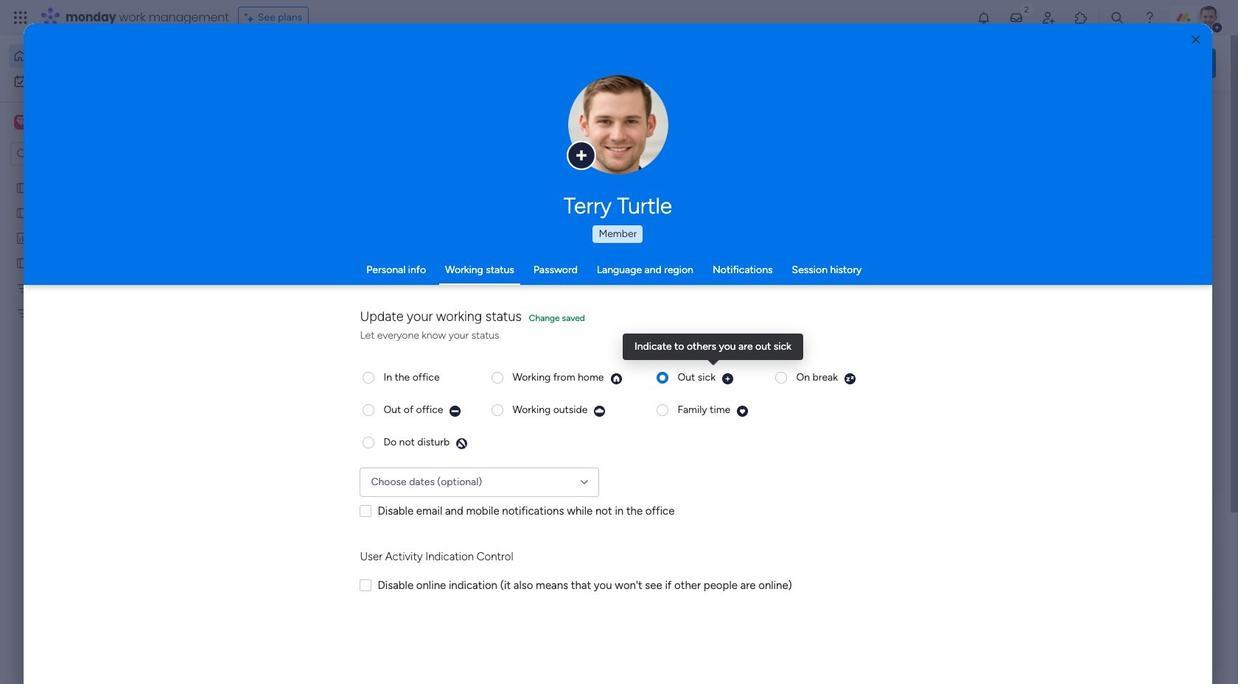 Task type: vqa. For each thing, say whether or not it's contained in the screenshot.
Home
no



Task type: locate. For each thing, give the bounding box(es) containing it.
public dashboard image
[[728, 269, 745, 285]]

option
[[9, 44, 179, 68], [9, 69, 179, 93], [0, 174, 188, 177]]

dapulse x slim image
[[1194, 107, 1212, 125]]

component image
[[246, 292, 260, 306], [728, 292, 742, 306]]

list box
[[0, 172, 188, 525]]

0 horizontal spatial component image
[[246, 292, 260, 306]]

component image
[[487, 292, 501, 306]]

select product image
[[13, 10, 28, 25]]

remove from favorites image
[[437, 269, 452, 284]]

monday marketplace image
[[1074, 10, 1089, 25]]

help center element
[[995, 608, 1217, 667]]

public board image
[[15, 181, 29, 195], [15, 256, 29, 270], [246, 269, 262, 285], [487, 269, 504, 285]]

1 horizontal spatial add to favorites image
[[678, 269, 693, 284]]

workspace image
[[14, 114, 29, 130]]

1 horizontal spatial component image
[[728, 292, 742, 306]]

search everything image
[[1110, 10, 1125, 25]]

notifications image
[[977, 10, 992, 25]]

add to favorites image for component image
[[678, 269, 693, 284]]

Search in workspace field
[[31, 146, 123, 163]]

quick search results list box
[[228, 138, 960, 514]]

preview image
[[610, 373, 623, 385], [722, 373, 734, 385], [844, 373, 857, 385], [449, 405, 462, 418], [594, 405, 606, 418], [737, 405, 749, 418], [456, 438, 468, 450]]

1 vertical spatial option
[[9, 69, 179, 93]]

2 horizontal spatial add to favorites image
[[919, 269, 934, 284]]

2 vertical spatial option
[[0, 174, 188, 177]]

close image
[[1192, 34, 1201, 45]]

2 component image from the left
[[728, 292, 742, 306]]

add to favorites image
[[678, 269, 693, 284], [919, 269, 934, 284], [437, 450, 452, 465]]

see plans image
[[245, 10, 258, 26]]

help image
[[1143, 10, 1158, 25]]

invite members image
[[1042, 10, 1057, 25]]

public dashboard image
[[15, 231, 29, 245]]

2 image
[[1020, 1, 1034, 17]]

workspace selection element
[[14, 114, 123, 133]]



Task type: describe. For each thing, give the bounding box(es) containing it.
0 vertical spatial option
[[9, 44, 179, 68]]

public board image
[[15, 206, 29, 220]]

add to favorites image for second component icon
[[919, 269, 934, 284]]

2 element
[[376, 555, 394, 573]]

workspace image
[[16, 114, 26, 130]]

terry turtle image
[[1197, 6, 1221, 29]]

update feed image
[[1009, 10, 1024, 25]]

0 horizontal spatial add to favorites image
[[437, 450, 452, 465]]

getting started element
[[995, 537, 1217, 596]]

1 component image from the left
[[246, 292, 260, 306]]



